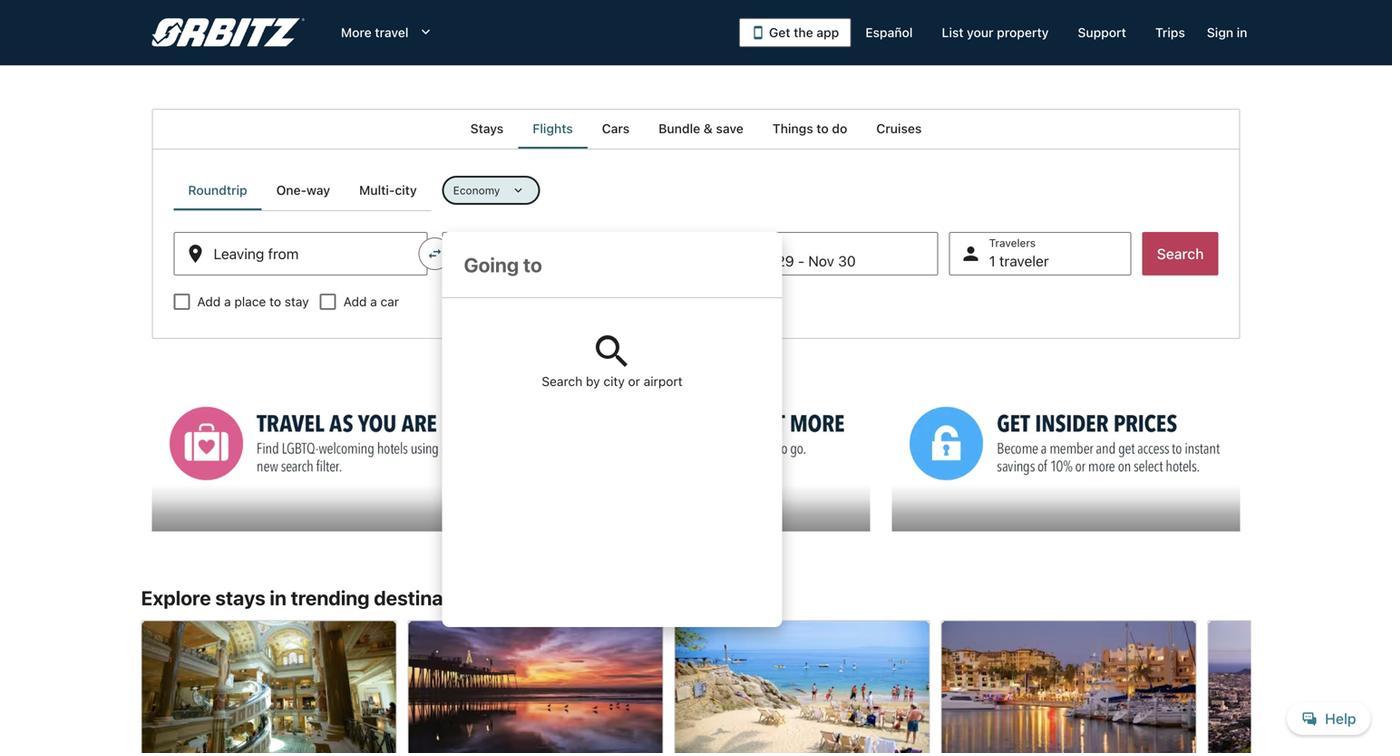 Task type: locate. For each thing, give the bounding box(es) containing it.
29
[[777, 253, 794, 270]]

add left car
[[344, 294, 367, 309]]

a left place
[[224, 294, 231, 309]]

2 add from the left
[[344, 294, 367, 309]]

1 add from the left
[[197, 294, 221, 309]]

1 vertical spatial search
[[542, 374, 583, 389]]

to left do
[[817, 121, 829, 136]]

flights
[[533, 121, 573, 136]]

city inside tab list
[[395, 183, 417, 198]]

cruises link
[[862, 109, 937, 149]]

puerto vallarta showing a beach, general coastal views and kayaking or canoeing image
[[675, 621, 930, 754]]

1 vertical spatial city
[[604, 374, 625, 389]]

app
[[817, 25, 839, 40]]

car
[[381, 294, 399, 309]]

1 vertical spatial in
[[270, 587, 287, 610]]

0 vertical spatial tab list
[[152, 109, 1241, 149]]

to left stay
[[270, 294, 281, 309]]

1 horizontal spatial add
[[344, 294, 367, 309]]

0 horizontal spatial add
[[197, 294, 221, 309]]

las vegas featuring interior views image
[[141, 621, 397, 754]]

español button
[[851, 16, 928, 49]]

in inside dropdown button
[[1237, 25, 1248, 40]]

cars
[[602, 121, 630, 136]]

0 horizontal spatial city
[[395, 183, 417, 198]]

a left car
[[370, 294, 377, 309]]

support
[[1078, 25, 1127, 40]]

1 traveler button
[[950, 232, 1132, 276]]

list your property link
[[928, 16, 1064, 49]]

things to do
[[773, 121, 848, 136]]

0 vertical spatial in
[[1237, 25, 1248, 40]]

0 vertical spatial city
[[395, 183, 417, 198]]

more travel button
[[327, 16, 449, 49]]

1 horizontal spatial search
[[1157, 245, 1204, 263]]

0 horizontal spatial a
[[224, 294, 231, 309]]

2 a from the left
[[370, 294, 377, 309]]

a
[[224, 294, 231, 309], [370, 294, 377, 309]]

0 horizontal spatial nov
[[747, 253, 773, 270]]

1 vertical spatial to
[[270, 294, 281, 309]]

economy
[[453, 184, 500, 197]]

0 horizontal spatial in
[[270, 587, 287, 610]]

marina cabo san lucas which includes a marina, a coastal town and night scenes image
[[941, 621, 1197, 754]]

nov left 29
[[747, 253, 773, 270]]

city left or
[[604, 374, 625, 389]]

the
[[794, 25, 814, 40]]

tab list
[[152, 109, 1241, 149], [174, 171, 432, 210]]

by
[[586, 374, 600, 389]]

get
[[769, 25, 791, 40]]

0 horizontal spatial search
[[542, 374, 583, 389]]

1 horizontal spatial in
[[1237, 25, 1248, 40]]

1 a from the left
[[224, 294, 231, 309]]

destinations
[[374, 587, 490, 610]]

0 vertical spatial to
[[817, 121, 829, 136]]

1
[[990, 253, 996, 270]]

more travel
[[341, 25, 409, 40]]

sign in
[[1207, 25, 1248, 40]]

0 vertical spatial search
[[1157, 245, 1204, 263]]

one-
[[276, 183, 307, 198]]

bundle & save
[[659, 121, 744, 136]]

search inside button
[[1157, 245, 1204, 263]]

30
[[838, 253, 856, 270]]

2 nov from the left
[[809, 253, 835, 270]]

add left place
[[197, 294, 221, 309]]

search
[[1157, 245, 1204, 263], [542, 374, 583, 389]]

add
[[197, 294, 221, 309], [344, 294, 367, 309]]

nov
[[747, 253, 773, 270], [809, 253, 835, 270]]

0 horizontal spatial to
[[270, 294, 281, 309]]

1 traveler
[[990, 253, 1049, 270]]

stay
[[285, 294, 309, 309]]

do
[[832, 121, 848, 136]]

1 horizontal spatial to
[[817, 121, 829, 136]]

one-way link
[[262, 171, 345, 210]]

in
[[1237, 25, 1248, 40], [270, 587, 287, 610]]

Going to text field
[[442, 232, 783, 298]]

1 horizontal spatial a
[[370, 294, 377, 309]]

multi-city link
[[345, 171, 432, 210]]

in right stays at the left bottom
[[270, 587, 287, 610]]

nov right the -
[[809, 253, 835, 270]]

1 horizontal spatial nov
[[809, 253, 835, 270]]

in right sign on the top of page
[[1237, 25, 1248, 40]]

1 vertical spatial tab list
[[174, 171, 432, 210]]

to
[[817, 121, 829, 136], [270, 294, 281, 309]]

explore stays in trending destinations main content
[[0, 109, 1393, 754]]

or
[[628, 374, 640, 389]]

property
[[997, 25, 1049, 40]]

stays
[[471, 121, 504, 136]]

city left economy
[[395, 183, 417, 198]]

multi-
[[359, 183, 395, 198]]

economy button
[[442, 176, 540, 205]]

sign
[[1207, 25, 1234, 40]]

city
[[395, 183, 417, 198], [604, 374, 625, 389]]



Task type: vqa. For each thing, say whether or not it's contained in the screenshot.
'Rewarded' on the right bottom
no



Task type: describe. For each thing, give the bounding box(es) containing it.
search by city or airport
[[542, 374, 683, 389]]

swap origin and destination values image
[[427, 246, 443, 262]]

a for place
[[224, 294, 231, 309]]

tab list containing stays
[[152, 109, 1241, 149]]

cars link
[[588, 109, 644, 149]]

add for add a car
[[344, 294, 367, 309]]

roundtrip
[[188, 183, 247, 198]]

pismo beach featuring a sunset, views and tropical scenes image
[[408, 621, 664, 754]]

nov 29 - nov 30 button
[[707, 232, 939, 276]]

-
[[798, 253, 805, 270]]

list
[[942, 25, 964, 40]]

search for search by city or airport
[[542, 374, 583, 389]]

stays link
[[456, 109, 518, 149]]

get the app link
[[739, 18, 851, 47]]

place
[[234, 294, 266, 309]]

search for search
[[1157, 245, 1204, 263]]

explore stays in trending destinations
[[141, 587, 490, 610]]

way
[[307, 183, 330, 198]]

one-way
[[276, 183, 330, 198]]

get the app
[[769, 25, 839, 40]]

add for add a place to stay
[[197, 294, 221, 309]]

nov 29 - nov 30
[[747, 253, 856, 270]]

trips link
[[1141, 16, 1200, 49]]

in inside main content
[[270, 587, 287, 610]]

things
[[773, 121, 814, 136]]

travel
[[375, 25, 409, 40]]

multi-city
[[359, 183, 417, 198]]

to inside things to do link
[[817, 121, 829, 136]]

search button
[[1143, 232, 1219, 276]]

add a car
[[344, 294, 399, 309]]

roundtrip link
[[174, 171, 262, 210]]

your
[[967, 25, 994, 40]]

traveler
[[1000, 253, 1049, 270]]

cruises
[[877, 121, 922, 136]]

more
[[341, 25, 372, 40]]

tab list containing roundtrip
[[174, 171, 432, 210]]

things to do link
[[758, 109, 862, 149]]

bundle & save link
[[644, 109, 758, 149]]

support link
[[1064, 16, 1141, 49]]

español
[[866, 25, 913, 40]]

download the app button image
[[751, 25, 766, 40]]

trending
[[291, 587, 370, 610]]

stays
[[215, 587, 266, 610]]

list your property
[[942, 25, 1049, 40]]

&
[[704, 121, 713, 136]]

flights link
[[518, 109, 588, 149]]

save
[[716, 121, 744, 136]]

airport
[[644, 374, 683, 389]]

orbitz logo image
[[152, 18, 305, 47]]

explore
[[141, 587, 211, 610]]

show next card image
[[1241, 712, 1262, 734]]

bundle
[[659, 121, 701, 136]]

a for car
[[370, 294, 377, 309]]

show previous card image
[[130, 712, 152, 734]]

sign in button
[[1200, 16, 1255, 49]]

add a place to stay
[[197, 294, 309, 309]]

1 nov from the left
[[747, 253, 773, 270]]

1 horizontal spatial city
[[604, 374, 625, 389]]

trips
[[1156, 25, 1186, 40]]



